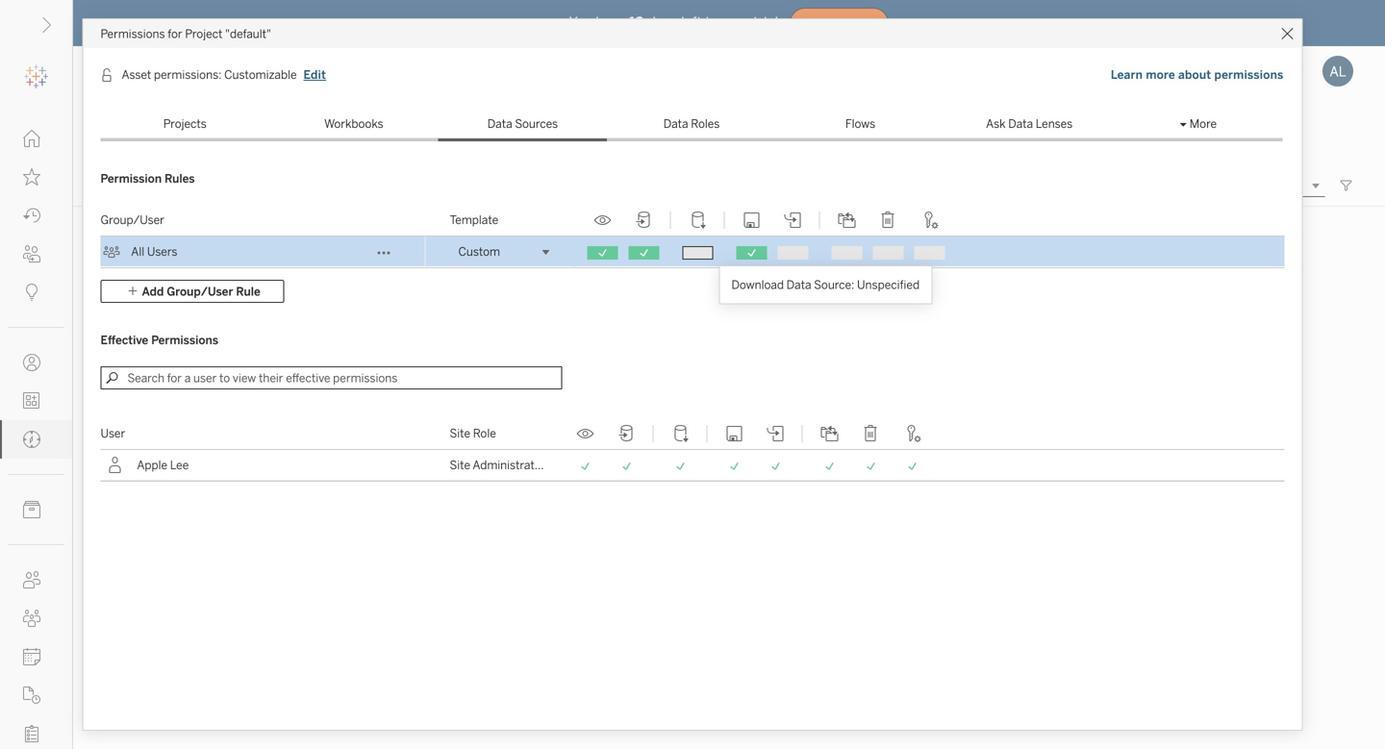 Task type: locate. For each thing, give the bounding box(es) containing it.
0 horizontal spatial automatically
[[257, 444, 328, 458]]

2 data from the left
[[664, 117, 688, 131]]

3 data from the left
[[1008, 117, 1033, 131]]

0 vertical spatial move image
[[836, 212, 859, 229]]

move image right overwrite image at the right of the page
[[818, 425, 841, 443]]

permissions
[[101, 27, 165, 41], [151, 333, 218, 347]]

download data source image
[[669, 425, 692, 443]]

0 vertical spatial save as image
[[782, 212, 805, 229]]

view image up creator
[[574, 425, 597, 443]]

1 data from the left
[[488, 117, 512, 131]]

permissions:
[[154, 68, 222, 82]]

permissions up asset
[[101, 27, 165, 41]]

1 automatically from the left
[[257, 444, 328, 458]]

data left roles
[[664, 117, 688, 131]]

the default project that was automatically created by tableau.
[[108, 444, 371, 475]]

user permission rule image
[[106, 457, 124, 474]]

buy now
[[814, 17, 865, 29]]

default image
[[96, 224, 385, 403]]

template
[[450, 213, 499, 227]]

0 vertical spatial connect image
[[633, 212, 656, 229]]

project
[[185, 27, 223, 41]]

0 vertical spatial permissions
[[101, 27, 165, 41]]

project up lee
[[170, 444, 207, 458]]

row containing apple lee
[[101, 450, 1285, 481]]

data right ask
[[1008, 117, 1033, 131]]

1 horizontal spatial project
[[439, 444, 476, 458]]

effective permissions
[[101, 333, 218, 347]]

that
[[210, 444, 231, 458]]

data
[[488, 117, 512, 131], [664, 117, 688, 131], [1008, 117, 1033, 131]]

tableau.
[[123, 461, 167, 475]]

users
[[147, 245, 177, 259]]

permission
[[101, 172, 162, 186]]

move image right overwrite icon
[[836, 212, 859, 229]]

▾ more
[[1180, 117, 1217, 131]]

learn
[[1111, 68, 1143, 82]]

all users row
[[101, 237, 1285, 268]]

view image left download data source icon
[[591, 212, 614, 229]]

data for data roles
[[664, 117, 688, 131]]

permissions right effective
[[151, 333, 218, 347]]

1 site from the top
[[450, 427, 470, 441]]

project
[[170, 444, 207, 458], [439, 444, 476, 458]]

in
[[706, 14, 717, 30]]

edit
[[304, 68, 326, 82]]

1 project from the left
[[170, 444, 207, 458]]

explore
[[96, 120, 175, 147]]

1 vertical spatial site
[[450, 458, 470, 472]]

save as image right overwrite image at the right of the page
[[764, 425, 787, 443]]

delete image
[[877, 212, 900, 229], [860, 425, 883, 443]]

move image
[[836, 212, 859, 229], [818, 425, 841, 443]]

save as image for template
[[782, 212, 805, 229]]

1 vertical spatial save as image
[[764, 425, 787, 443]]

view image
[[591, 212, 614, 229], [574, 425, 597, 443]]

samples
[[414, 418, 468, 434]]

2 grid from the top
[[101, 418, 1285, 481]]

automatically
[[257, 444, 328, 458], [525, 444, 597, 458]]

permissions for project "default" dialog
[[83, 19, 1302, 749]]

1 vertical spatial set permissions image
[[901, 425, 924, 443]]

save as image right overwrite icon
[[782, 212, 805, 229]]

connect image left download data source icon
[[633, 212, 656, 229]]

default inside the default project that was automatically created by tableau.
[[130, 444, 167, 458]]

have
[[596, 14, 626, 30]]

default up the
[[108, 418, 152, 434]]

creator
[[548, 458, 589, 472]]

all users row group
[[101, 237, 1285, 268]]

1 vertical spatial grid
[[101, 418, 1285, 481]]

1 horizontal spatial automatically
[[525, 444, 597, 458]]

site down the site role
[[450, 458, 470, 472]]

site role
[[450, 427, 496, 441]]

data for data sources
[[488, 117, 512, 131]]

1 horizontal spatial data
[[664, 117, 688, 131]]

ask data lenses
[[986, 117, 1073, 131]]

1 vertical spatial connect image
[[615, 425, 638, 443]]

customizable
[[224, 68, 297, 82]]

grid containing user
[[101, 418, 1285, 481]]

1 vertical spatial view image
[[574, 425, 597, 443]]

lee
[[170, 458, 189, 472]]

0 vertical spatial set permissions image
[[918, 212, 941, 229]]

connect image
[[633, 212, 656, 229], [615, 425, 638, 443]]

data sources
[[488, 117, 558, 131]]

0 vertical spatial grid
[[101, 205, 1285, 268]]

set permissions image for template
[[918, 212, 941, 229]]

connect image for site role
[[615, 425, 638, 443]]

1 vertical spatial delete image
[[860, 425, 883, 443]]

permission rules
[[101, 172, 195, 186]]

site administrator creator
[[450, 458, 589, 472]]

grid
[[101, 205, 1285, 268], [101, 418, 1285, 481]]

was
[[234, 444, 254, 458]]

0 vertical spatial delete image
[[877, 212, 900, 229]]

1 vertical spatial move image
[[818, 425, 841, 443]]

0 horizontal spatial project
[[170, 444, 207, 458]]

1 vertical spatial permissions
[[151, 333, 218, 347]]

2 automatically from the left
[[525, 444, 597, 458]]

0 horizontal spatial data
[[488, 117, 512, 131]]

site left role at the bottom
[[450, 427, 470, 441]]

group permission rule image
[[103, 243, 121, 261]]

user
[[101, 427, 125, 441]]

new button
[[96, 174, 173, 197]]

1 vertical spatial default
[[130, 444, 167, 458]]

asset
[[122, 68, 151, 82]]

set permissions image
[[918, 212, 941, 229], [901, 425, 924, 443]]

▾
[[1180, 117, 1187, 131]]

connect image up uploaded
[[615, 425, 638, 443]]

connect image for template
[[633, 212, 656, 229]]

0 vertical spatial site
[[450, 427, 470, 441]]

move image for site role
[[818, 425, 841, 443]]

project inside the default project that was automatically created by tableau.
[[170, 444, 207, 458]]

data left sources
[[488, 117, 512, 131]]

automatically up creator
[[525, 444, 597, 458]]

13
[[629, 14, 644, 30]]

flows
[[846, 117, 876, 131]]

this project includes automatically uploaded samples.
[[414, 444, 649, 475]]

permissions
[[1215, 68, 1284, 82]]

site
[[450, 427, 470, 441], [450, 458, 470, 472]]

samples.
[[414, 461, 461, 475]]

2 project from the left
[[439, 444, 476, 458]]

0 vertical spatial view image
[[591, 212, 614, 229]]

site for site role
[[450, 427, 470, 441]]

ask
[[986, 117, 1006, 131]]

automatically right was
[[257, 444, 328, 458]]

project inside this project includes automatically uploaded samples.
[[439, 444, 476, 458]]

project down the site role
[[439, 444, 476, 458]]

2 horizontal spatial data
[[1008, 117, 1033, 131]]

learn more about permissions link
[[1110, 65, 1285, 85]]

1 grid from the top
[[101, 205, 1285, 268]]

default
[[108, 418, 152, 434], [130, 444, 167, 458]]

save as image for site role
[[764, 425, 787, 443]]

2 site from the top
[[450, 458, 470, 472]]

row
[[101, 450, 1285, 481]]

lenses
[[1036, 117, 1073, 131]]

rules
[[165, 172, 195, 186]]

projects
[[163, 117, 207, 131]]

view image for template
[[591, 212, 614, 229]]

default up apple
[[130, 444, 167, 458]]

save as image
[[782, 212, 805, 229], [764, 425, 787, 443]]



Task type: vqa. For each thing, say whether or not it's contained in the screenshot.
USE DASHBOARD
no



Task type: describe. For each thing, give the bounding box(es) containing it.
about
[[1179, 68, 1212, 82]]

buy
[[814, 17, 836, 29]]

permissions tab list
[[101, 107, 1283, 141]]

samples image
[[402, 224, 691, 403]]

delete image for template
[[877, 212, 900, 229]]

asset permissions: customizable
[[122, 68, 297, 82]]

this
[[414, 444, 436, 458]]

includes
[[479, 444, 522, 458]]

new
[[117, 179, 141, 193]]

you have 13 days left in your trial.
[[569, 14, 782, 30]]

workbooks
[[324, 117, 384, 131]]

overwrite image
[[723, 425, 746, 443]]

administrator
[[473, 458, 546, 472]]

for
[[168, 27, 182, 41]]

automatically inside this project includes automatically uploaded samples.
[[525, 444, 597, 458]]

all users
[[131, 245, 177, 259]]

your
[[721, 14, 750, 30]]

roles
[[691, 117, 720, 131]]

group/user
[[101, 213, 164, 227]]

effective
[[101, 333, 148, 347]]

days
[[648, 14, 678, 30]]

navigation panel element
[[0, 58, 72, 749]]

more
[[1190, 117, 1217, 131]]

automatically inside the default project that was automatically created by tableau.
[[257, 444, 328, 458]]

data roles
[[664, 117, 720, 131]]

more
[[1146, 68, 1175, 82]]

sources
[[515, 117, 558, 131]]

trial.
[[753, 14, 782, 30]]

apple
[[137, 458, 167, 472]]

by
[[108, 461, 120, 475]]

role
[[473, 427, 496, 441]]

now
[[839, 17, 865, 29]]

the
[[108, 444, 128, 458]]

site for site administrator creator
[[450, 458, 470, 472]]

edit link
[[303, 65, 327, 85]]

created
[[331, 444, 371, 458]]

apple lee
[[137, 458, 189, 472]]

Search for a user to view their effective permissions text field
[[101, 367, 562, 390]]

0 vertical spatial default
[[108, 418, 152, 434]]

permissions for project "default"
[[101, 27, 271, 41]]

view image for site role
[[574, 425, 597, 443]]

delete image for site role
[[860, 425, 883, 443]]

learn more about permissions
[[1111, 68, 1284, 82]]

set permissions image for site role
[[901, 425, 924, 443]]

main navigation. press the up and down arrow keys to access links. element
[[0, 119, 72, 749]]

grid containing group/user
[[101, 205, 1285, 268]]

row inside "permissions for project "default"" dialog
[[101, 450, 1285, 481]]

"default"
[[225, 27, 271, 41]]

all
[[131, 245, 144, 259]]

buy now button
[[790, 8, 889, 38]]

left
[[681, 14, 702, 30]]

move image for template
[[836, 212, 859, 229]]

overwrite image
[[740, 212, 763, 229]]

uploaded
[[599, 444, 649, 458]]

you
[[569, 14, 592, 30]]

download data source image
[[686, 212, 710, 229]]



